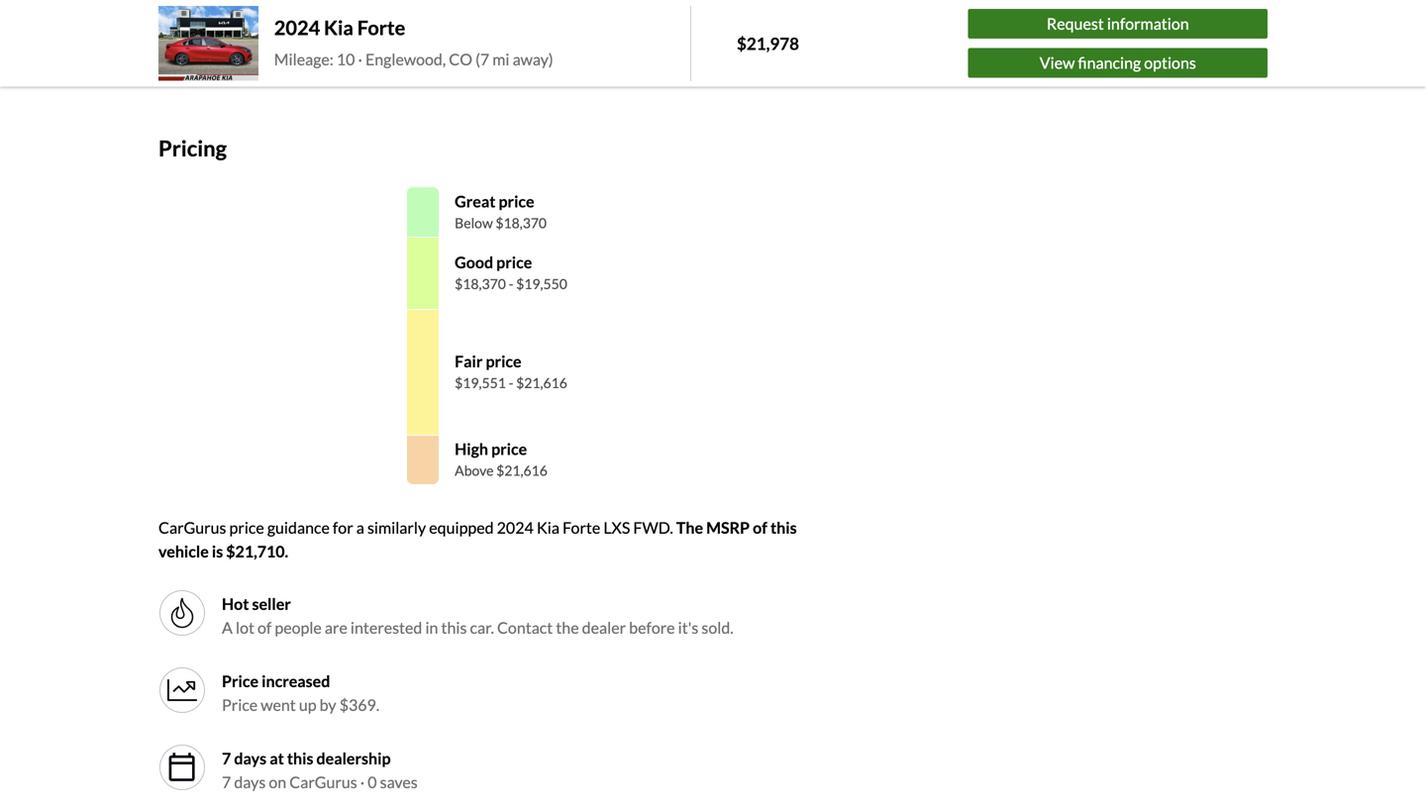 Task type: locate. For each thing, give the bounding box(es) containing it.
0 vertical spatial days
[[234, 749, 267, 768]]

accidents down 0 accidents reported
[[214, 66, 280, 85]]

issues
[[214, 3, 256, 22]]

2 vertical spatial this
[[287, 749, 313, 768]]

0 vertical spatial kia
[[324, 16, 354, 39]]

1 vertical spatial 2024
[[497, 518, 534, 537]]

price left went
[[222, 695, 258, 715]]

great
[[455, 191, 496, 211]]

price up $19,550
[[496, 252, 532, 272]]

1 horizontal spatial forte
[[563, 518, 600, 537]]

hot
[[222, 594, 249, 614]]

this right in
[[441, 618, 467, 637]]

price inside high price above $21,616
[[491, 439, 527, 458]]

this inside 7 days at this dealership 7 days on cargurus · 0 saves
[[287, 749, 313, 768]]

- inside the "good price $18,370 - $19,550"
[[509, 275, 513, 292]]

accidents for reported
[[202, 42, 269, 62]]

days left "at"
[[234, 749, 267, 768]]

$21,616
[[516, 374, 567, 391], [496, 462, 548, 479]]

this right "at"
[[287, 749, 313, 768]]

increased
[[262, 672, 330, 691]]

price
[[222, 672, 259, 691], [222, 695, 258, 715]]

by
[[320, 695, 336, 715]]

$18,370 right below
[[496, 214, 547, 231]]

of
[[753, 518, 767, 537], [258, 618, 272, 637]]

are
[[325, 618, 348, 637]]

7 left "at"
[[222, 749, 231, 768]]

saves
[[380, 773, 418, 792]]

0 vertical spatial $21,616
[[516, 374, 567, 391]]

days
[[234, 749, 267, 768], [234, 773, 266, 792]]

similarly
[[367, 518, 426, 537]]

dealer
[[582, 618, 626, 637]]

- right $19,551
[[509, 374, 513, 391]]

$18,370 down good
[[455, 275, 506, 292]]

forte
[[357, 16, 405, 39], [563, 518, 600, 537]]

0 vertical spatial forte
[[357, 16, 405, 39]]

(7
[[476, 49, 489, 69]]

fair price $19,551 - $21,616
[[455, 351, 567, 391]]

fwd.
[[633, 518, 673, 537]]

7
[[222, 749, 231, 768], [222, 773, 231, 792]]

this for the msrp of this vehicle is $21,710.
[[771, 518, 797, 537]]

0 vertical spatial 0
[[189, 42, 199, 62]]

0 vertical spatial 2024
[[274, 16, 320, 39]]

hot seller a lot of people are interested in this car. contact the dealer before it's sold.
[[222, 594, 734, 637]]

msrp
[[706, 518, 750, 537]]

2024
[[274, 16, 320, 39], [497, 518, 534, 537]]

days left on
[[234, 773, 266, 792]]

this right msrp
[[771, 518, 797, 537]]

2024 up reported
[[274, 16, 320, 39]]

a
[[222, 618, 233, 637]]

$21,616 right above on the left bottom
[[496, 462, 548, 479]]

price increased image
[[158, 667, 206, 714]]

forte up englewood,
[[357, 16, 405, 39]]

7 days at this dealership image
[[158, 744, 206, 791], [166, 752, 198, 784]]

$21,616 right $19,551
[[516, 374, 567, 391]]

2 horizontal spatial this
[[771, 518, 797, 537]]

price inside the fair price $19,551 - $21,616
[[486, 351, 522, 371]]

reported.
[[259, 3, 324, 22], [358, 66, 423, 85]]

2 price from the top
[[222, 695, 258, 715]]

mileage:
[[274, 49, 334, 69]]

0 horizontal spatial forte
[[357, 16, 405, 39]]

no accidents or damage reported.
[[190, 66, 423, 85]]

0 horizontal spatial kia
[[324, 16, 354, 39]]

cargurus price guidance for a similarly equipped 2024 kia forte lxs fwd.
[[158, 518, 673, 537]]

contact
[[497, 618, 553, 637]]

1 horizontal spatial cargurus
[[289, 773, 357, 792]]

went
[[261, 695, 296, 715]]

0 vertical spatial no
[[190, 3, 211, 22]]

0 horizontal spatial this
[[287, 749, 313, 768]]

0 vertical spatial of
[[753, 518, 767, 537]]

request information button
[[968, 9, 1268, 39]]

1 vertical spatial reported.
[[358, 66, 423, 85]]

1 vertical spatial ·
[[360, 773, 365, 792]]

- inside the fair price $19,551 - $21,616
[[509, 374, 513, 391]]

good price $18,370 - $19,550
[[455, 252, 567, 292]]

1 vertical spatial price
[[222, 695, 258, 715]]

price right high
[[491, 439, 527, 458]]

0 vertical spatial 7
[[222, 749, 231, 768]]

1 vertical spatial 7
[[222, 773, 231, 792]]

price down lot
[[222, 672, 259, 691]]

0 vertical spatial $18,370
[[496, 214, 547, 231]]

1 days from the top
[[234, 749, 267, 768]]

0 horizontal spatial 2024
[[274, 16, 320, 39]]

cargurus up vehicle
[[158, 518, 226, 537]]

0 accidents reported
[[189, 42, 335, 62]]

· inside '2024 kia forte mileage: 10 · englewood, co (7 mi away)'
[[358, 49, 362, 69]]

vdpcheck image
[[158, 43, 177, 62]]

0 vertical spatial this
[[771, 518, 797, 537]]

7 left on
[[222, 773, 231, 792]]

people
[[275, 618, 322, 637]]

on
[[269, 773, 286, 792]]

1 vertical spatial -
[[509, 374, 513, 391]]

accidents
[[202, 42, 269, 62], [214, 66, 280, 85]]

2 - from the top
[[509, 374, 513, 391]]

0 vertical spatial cargurus
[[158, 518, 226, 537]]

price
[[499, 191, 534, 211], [496, 252, 532, 272], [486, 351, 522, 371], [491, 439, 527, 458], [229, 518, 264, 537]]

1 horizontal spatial 2024
[[497, 518, 534, 537]]

high
[[455, 439, 488, 458]]

no for no issues reported.
[[190, 3, 211, 22]]

- for fair price
[[509, 374, 513, 391]]

1 vertical spatial of
[[258, 618, 272, 637]]

co
[[449, 49, 472, 69]]

$18,370 inside great price below $18,370
[[496, 214, 547, 231]]

0 vertical spatial price
[[222, 672, 259, 691]]

1 vertical spatial cargurus
[[289, 773, 357, 792]]

1 price from the top
[[222, 672, 259, 691]]

lxs
[[604, 518, 630, 537]]

- left $19,550
[[509, 275, 513, 292]]

$21,978
[[737, 33, 799, 54]]

1 horizontal spatial of
[[753, 518, 767, 537]]

1 horizontal spatial 0
[[368, 773, 377, 792]]

· right 10
[[358, 49, 362, 69]]

price increased image
[[166, 675, 198, 706]]

seller
[[252, 594, 291, 614]]

forte left lxs on the bottom
[[563, 518, 600, 537]]

this
[[771, 518, 797, 537], [441, 618, 467, 637], [287, 749, 313, 768]]

1 horizontal spatial kia
[[537, 518, 560, 537]]

dealership
[[316, 749, 391, 768]]

accidents for or
[[214, 66, 280, 85]]

1 vertical spatial no
[[190, 66, 211, 85]]

·
[[358, 49, 362, 69], [360, 773, 365, 792]]

2024 right equipped
[[497, 518, 534, 537]]

1 vertical spatial days
[[234, 773, 266, 792]]

$18,370 inside the "good price $18,370 - $19,550"
[[455, 275, 506, 292]]

view
[[1040, 53, 1075, 72]]

of right lot
[[258, 618, 272, 637]]

· inside 7 days at this dealership 7 days on cargurus · 0 saves
[[360, 773, 365, 792]]

this inside the msrp of this vehicle is $21,710.
[[771, 518, 797, 537]]

price right the great
[[499, 191, 534, 211]]

· down dealership
[[360, 773, 365, 792]]

request information
[[1047, 14, 1189, 33]]

no for no accidents or damage reported.
[[190, 66, 211, 85]]

0 horizontal spatial cargurus
[[158, 518, 226, 537]]

0 vertical spatial ·
[[358, 49, 362, 69]]

of inside hot seller a lot of people are interested in this car. contact the dealer before it's sold.
[[258, 618, 272, 637]]

away)
[[513, 49, 553, 69]]

cargurus
[[158, 518, 226, 537], [289, 773, 357, 792]]

kia up 10
[[324, 16, 354, 39]]

0 horizontal spatial 0
[[189, 42, 199, 62]]

reported. up reported
[[259, 3, 324, 22]]

1 vertical spatial 0
[[368, 773, 377, 792]]

0 horizontal spatial of
[[258, 618, 272, 637]]

0
[[189, 42, 199, 62], [368, 773, 377, 792]]

$21,710.
[[226, 542, 288, 561]]

2 7 from the top
[[222, 773, 231, 792]]

kia
[[324, 16, 354, 39], [537, 518, 560, 537]]

0 vertical spatial -
[[509, 275, 513, 292]]

1 vertical spatial $21,616
[[496, 462, 548, 479]]

great price below $18,370
[[455, 191, 547, 231]]

0 vertical spatial accidents
[[202, 42, 269, 62]]

accidents down issues at top
[[202, 42, 269, 62]]

0 vertical spatial reported.
[[259, 3, 324, 22]]

this inside hot seller a lot of people are interested in this car. contact the dealer before it's sold.
[[441, 618, 467, 637]]

1 vertical spatial $18,370
[[455, 275, 506, 292]]

information
[[1107, 14, 1189, 33]]

no issues reported.
[[190, 3, 324, 22]]

$19,551
[[455, 374, 506, 391]]

no left issues at top
[[190, 3, 211, 22]]

price up $19,551
[[486, 351, 522, 371]]

2 days from the top
[[234, 773, 266, 792]]

no
[[190, 3, 211, 22], [190, 66, 211, 85]]

of right msrp
[[753, 518, 767, 537]]

1 vertical spatial forte
[[563, 518, 600, 537]]

1 - from the top
[[509, 275, 513, 292]]

-
[[509, 275, 513, 292], [509, 374, 513, 391]]

1 vertical spatial accidents
[[214, 66, 280, 85]]

1 horizontal spatial reported.
[[358, 66, 423, 85]]

0 right vdpcheck image
[[189, 42, 199, 62]]

1 vertical spatial this
[[441, 618, 467, 637]]

high price above $21,616
[[455, 439, 548, 479]]

reported. right 10
[[358, 66, 423, 85]]

no down 0 accidents reported
[[190, 66, 211, 85]]

kia left lxs on the bottom
[[537, 518, 560, 537]]

2 no from the top
[[190, 66, 211, 85]]

$18,370
[[496, 214, 547, 231], [455, 275, 506, 292]]

cargurus down dealership
[[289, 773, 357, 792]]

below
[[455, 214, 493, 231]]

0 left saves
[[368, 773, 377, 792]]

price for fair price
[[486, 351, 522, 371]]

price for high price
[[491, 439, 527, 458]]

price inside great price below $18,370
[[499, 191, 534, 211]]

price inside the "good price $18,370 - $19,550"
[[496, 252, 532, 272]]

1 no from the top
[[190, 3, 211, 22]]

the
[[676, 518, 703, 537]]

1 horizontal spatial this
[[441, 618, 467, 637]]



Task type: describe. For each thing, give the bounding box(es) containing it.
request
[[1047, 14, 1104, 33]]

above
[[455, 462, 494, 479]]

hot seller image
[[166, 597, 198, 629]]

car.
[[470, 618, 494, 637]]

2024 kia forte mileage: 10 · englewood, co (7 mi away)
[[274, 16, 553, 69]]

cargurus inside 7 days at this dealership 7 days on cargurus · 0 saves
[[289, 773, 357, 792]]

up
[[299, 695, 317, 715]]

2024 kia forte image
[[158, 6, 258, 81]]

kia inside '2024 kia forte mileage: 10 · englewood, co (7 mi away)'
[[324, 16, 354, 39]]

price for good price
[[496, 252, 532, 272]]

financing
[[1078, 53, 1141, 72]]

good
[[455, 252, 493, 272]]

price up $21,710.
[[229, 518, 264, 537]]

the
[[556, 618, 579, 637]]

10
[[337, 49, 355, 69]]

price for great price
[[499, 191, 534, 211]]

sold.
[[702, 618, 734, 637]]

forte inside '2024 kia forte mileage: 10 · englewood, co (7 mi away)'
[[357, 16, 405, 39]]

price increased price went up by $369.
[[222, 672, 380, 715]]

equipped
[[429, 518, 494, 537]]

guidance
[[267, 518, 330, 537]]

or
[[283, 66, 298, 85]]

view financing options button
[[968, 48, 1268, 78]]

fair
[[455, 351, 483, 371]]

$21,616 inside high price above $21,616
[[496, 462, 548, 479]]

0 inside 7 days at this dealership 7 days on cargurus · 0 saves
[[368, 773, 377, 792]]

$369.
[[339, 695, 380, 715]]

$21,616 inside the fair price $19,551 - $21,616
[[516, 374, 567, 391]]

view financing options
[[1040, 53, 1196, 72]]

interested
[[351, 618, 422, 637]]

hot seller image
[[158, 589, 206, 637]]

7 days at this dealership 7 days on cargurus · 0 saves
[[222, 749, 418, 792]]

of inside the msrp of this vehicle is $21,710.
[[753, 518, 767, 537]]

is
[[212, 542, 223, 561]]

this for 7 days at this dealership 7 days on cargurus · 0 saves
[[287, 749, 313, 768]]

1 7 from the top
[[222, 749, 231, 768]]

pricing
[[158, 135, 227, 161]]

$19,550
[[516, 275, 567, 292]]

a
[[356, 518, 364, 537]]

1 vertical spatial kia
[[537, 518, 560, 537]]

mi
[[493, 49, 510, 69]]

damage
[[301, 66, 355, 85]]

englewood,
[[365, 49, 446, 69]]

the msrp of this vehicle is $21,710.
[[158, 518, 797, 561]]

vehicle
[[158, 542, 209, 561]]

0 horizontal spatial reported.
[[259, 3, 324, 22]]

for
[[333, 518, 353, 537]]

before
[[629, 618, 675, 637]]

lot
[[236, 618, 254, 637]]

reported
[[272, 42, 335, 62]]

it's
[[678, 618, 699, 637]]

options
[[1144, 53, 1196, 72]]

in
[[425, 618, 438, 637]]

2024 inside '2024 kia forte mileage: 10 · englewood, co (7 mi away)'
[[274, 16, 320, 39]]

- for good price
[[509, 275, 513, 292]]

at
[[270, 749, 284, 768]]



Task type: vqa. For each thing, say whether or not it's contained in the screenshot.
Salvage's History
no



